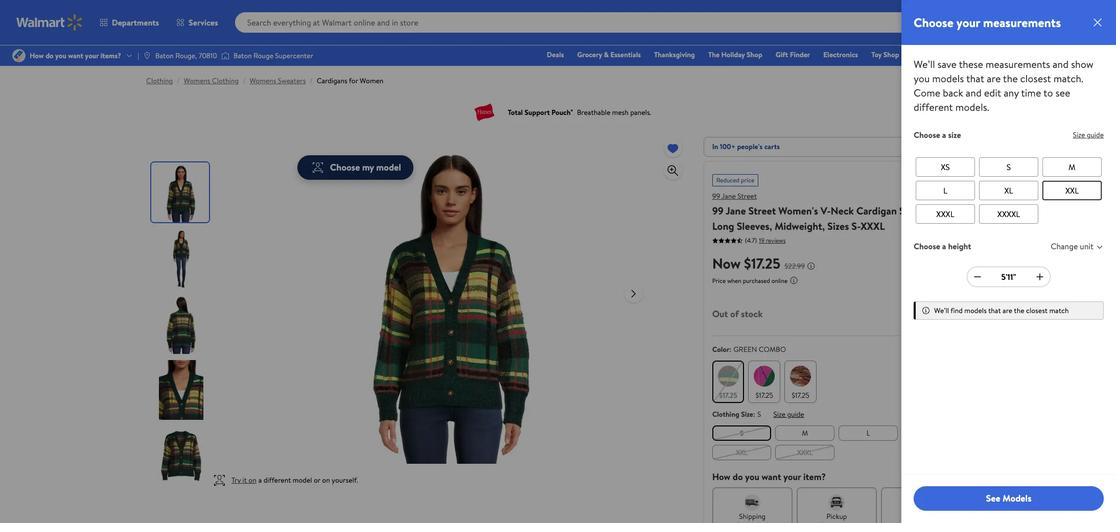 Task type: locate. For each thing, give the bounding box(es) containing it.
sizes
[[828, 219, 849, 233]]

1 horizontal spatial womens
[[250, 76, 276, 86]]

1 horizontal spatial are
[[1003, 306, 1013, 316]]

99 jane street women's v-neck cardigan sweater with long sleeves, midweight, sizes s-xxxl - image 5 of 5 image
[[151, 426, 211, 486]]

the down 5'11"
[[1015, 306, 1025, 316]]

we'll inside we'll find models that are the closest match element
[[935, 306, 950, 316]]

list item
[[900, 424, 964, 443]]

the up the any
[[1004, 72, 1018, 85]]

0 vertical spatial the
[[1004, 72, 1018, 85]]

0 vertical spatial m
[[1069, 162, 1076, 173]]

unit
[[1080, 241, 1094, 252]]

m button
[[776, 426, 835, 441]]

0 vertical spatial guide
[[1087, 130, 1104, 140]]

choose left 'height'
[[914, 241, 941, 252]]

: left green
[[730, 345, 732, 355]]

are inside we'll save these measurements and show you models that are the closest match. come back and edit any time to see different models.
[[987, 72, 1001, 85]]

0 vertical spatial model
[[376, 161, 401, 174]]

size guide inside choose your measurements dialog
[[1074, 130, 1104, 140]]

closest
[[1021, 72, 1052, 85], [1027, 306, 1048, 316]]

xxxl inside choose your measurements dialog
[[937, 209, 955, 220]]

2 horizontal spatial size
[[1074, 130, 1086, 140]]

jane down reduced
[[722, 191, 736, 201]]

/ right clothing link
[[177, 76, 180, 86]]

1 horizontal spatial shop
[[884, 50, 900, 60]]

1 horizontal spatial different
[[914, 100, 953, 114]]

99 jane street women's v-neck cardigan sweater with long sleeves, midweight, sizes s-xxxl - image 3 of 5 image
[[151, 294, 211, 354]]

a left size
[[943, 129, 947, 141]]

2 horizontal spatial /
[[310, 76, 313, 86]]

models down save
[[933, 72, 964, 85]]

1 vertical spatial and
[[966, 86, 982, 100]]

0 vertical spatial a
[[943, 129, 947, 141]]

0 horizontal spatial $17.25 button
[[713, 361, 745, 403]]

size
[[1074, 130, 1086, 140], [741, 410, 754, 420], [774, 410, 786, 420]]

1 $17.25 button from the left
[[713, 361, 745, 403]]

0
[[1093, 11, 1097, 20]]

0 horizontal spatial clothing
[[146, 76, 173, 86]]

1 horizontal spatial m
[[1069, 162, 1076, 173]]

walmart image
[[16, 14, 83, 31]]

choose
[[914, 14, 954, 31], [914, 129, 941, 141], [330, 161, 360, 174], [914, 241, 941, 252]]

see models button
[[914, 487, 1104, 511]]

models
[[933, 72, 964, 85], [965, 306, 987, 316]]

1 horizontal spatial model
[[376, 161, 401, 174]]

you right do
[[745, 471, 760, 484]]

1 horizontal spatial xxxl
[[861, 219, 885, 233]]

time
[[1022, 86, 1042, 100]]

l
[[944, 185, 948, 196], [867, 428, 871, 439]]

decrease height  , current quantity 71 image
[[972, 271, 984, 283]]

1 horizontal spatial size guide
[[1074, 130, 1104, 140]]

xxxl
[[937, 209, 955, 220], [861, 219, 885, 233], [798, 448, 813, 458]]

0 vertical spatial xxl
[[1066, 185, 1079, 196]]

and up "match."
[[1053, 57, 1069, 71]]

/
[[177, 76, 180, 86], [243, 76, 246, 86], [310, 76, 313, 86]]

are up edit
[[987, 72, 1001, 85]]

finder
[[790, 50, 810, 60]]

walmart+
[[1069, 50, 1100, 60]]

1 horizontal spatial l
[[944, 185, 948, 196]]

you up come
[[914, 72, 930, 85]]

size inside choose your measurements dialog
[[1074, 130, 1086, 140]]

0 vertical spatial your
[[957, 14, 981, 31]]

choose a height
[[914, 241, 972, 252]]

v-
[[821, 204, 831, 218]]

0 horizontal spatial your
[[784, 471, 802, 484]]

now
[[713, 254, 741, 274]]

my
[[362, 161, 374, 174]]

stock
[[741, 308, 763, 321]]

option group containing xs
[[914, 155, 1104, 226]]

1 horizontal spatial on
[[322, 475, 330, 486]]

on right or
[[322, 475, 330, 486]]

a right it
[[259, 475, 262, 486]]

closest up "time"
[[1021, 72, 1052, 85]]

in
[[713, 142, 719, 152]]

0 vertical spatial models
[[933, 72, 964, 85]]

yourself.
[[332, 475, 358, 486]]

shop right the holiday
[[747, 50, 763, 60]]

/ right womens clothing link
[[243, 76, 246, 86]]

l inside button
[[867, 428, 871, 439]]

green
[[734, 345, 757, 355]]

clothing link
[[146, 76, 173, 86]]

different inside try it on a different model or on yourself.
[[264, 475, 291, 486]]

fashion
[[945, 50, 969, 60]]

size guide button
[[1074, 127, 1104, 143], [774, 410, 805, 420]]

option group inside choose your measurements dialog
[[914, 155, 1104, 226]]

0 horizontal spatial that
[[967, 72, 985, 85]]

womens right clothing link
[[184, 76, 210, 86]]

xxxl button
[[776, 445, 835, 461]]

guide inside choose your measurements dialog
[[1087, 130, 1104, 140]]

measurements inside we'll save these measurements and show you models that are the closest match. come back and edit any time to see different models.
[[986, 57, 1051, 71]]

0 horizontal spatial womens
[[184, 76, 210, 86]]

model
[[376, 161, 401, 174], [293, 475, 312, 486]]

model inside choose my model "button"
[[376, 161, 401, 174]]

1 vertical spatial different
[[264, 475, 291, 486]]

closest left match
[[1027, 306, 1048, 316]]

when
[[728, 277, 742, 285]]

1 vertical spatial size guide button
[[774, 410, 805, 420]]

thanksgiving link
[[650, 49, 700, 60]]

0 horizontal spatial m
[[802, 428, 809, 439]]

womens clothing link
[[184, 76, 239, 86]]

s inside dialog
[[1007, 162, 1011, 173]]

: up s button
[[754, 410, 756, 420]]

2 vertical spatial a
[[259, 475, 262, 486]]

gift
[[776, 50, 789, 60]]

models inside we'll save these measurements and show you models that are the closest match. come back and edit any time to see different models.
[[933, 72, 964, 85]]

try
[[232, 475, 241, 486]]

1 vertical spatial closest
[[1027, 306, 1048, 316]]

1 vertical spatial 99
[[713, 204, 724, 218]]

l inside choose your measurements dialog
[[944, 185, 948, 196]]

1 vertical spatial models
[[965, 306, 987, 316]]

0 vertical spatial 99
[[713, 191, 720, 201]]

1 vertical spatial m
[[802, 428, 809, 439]]

cardigans for women link
[[317, 76, 384, 86]]

s inside button
[[740, 428, 744, 439]]

model right my
[[376, 161, 401, 174]]

None radio
[[914, 155, 924, 166], [1041, 155, 1051, 166], [978, 179, 988, 189], [1041, 179, 1051, 189], [914, 202, 924, 213], [978, 202, 988, 213], [914, 155, 924, 166], [1041, 155, 1051, 166], [978, 179, 988, 189], [1041, 179, 1051, 189], [914, 202, 924, 213], [978, 202, 988, 213]]

1 horizontal spatial that
[[989, 306, 1001, 316]]

xxl
[[1066, 185, 1079, 196], [736, 448, 748, 458]]

$17.25
[[744, 254, 781, 274], [719, 391, 738, 401], [756, 391, 774, 401], [792, 391, 810, 401]]

1 horizontal spatial you
[[914, 72, 930, 85]]

we'll inside we'll save these measurements and show you models that are the closest match. come back and edit any time to see different models.
[[914, 57, 935, 71]]

0 horizontal spatial l
[[867, 428, 871, 439]]

a left 'height'
[[943, 241, 947, 252]]

your up "fashion" link
[[957, 14, 981, 31]]

your right want
[[784, 471, 802, 484]]

0 vertical spatial are
[[987, 72, 1001, 85]]

we'll left find
[[935, 306, 950, 316]]

shop right "toy"
[[884, 50, 900, 60]]

99 up long at top right
[[713, 204, 724, 218]]

$0.00
[[1085, 25, 1097, 32]]

the inside we'll save these measurements and show you models that are the closest match. come back and edit any time to see different models.
[[1004, 72, 1018, 85]]

0 horizontal spatial :
[[730, 345, 732, 355]]

0 vertical spatial closest
[[1021, 72, 1052, 85]]

1 vertical spatial are
[[1003, 306, 1013, 316]]

womens left sweaters
[[250, 76, 276, 86]]

match
[[1050, 306, 1069, 316]]

1 horizontal spatial your
[[957, 14, 981, 31]]

0 horizontal spatial xxxl
[[798, 448, 813, 458]]

models.
[[956, 100, 990, 114]]

1 vertical spatial you
[[745, 471, 760, 484]]

shipping button
[[713, 488, 793, 524]]

0 horizontal spatial size guide button
[[774, 410, 805, 420]]

0 horizontal spatial s
[[740, 428, 744, 439]]

choose a size
[[914, 129, 962, 141]]

1 horizontal spatial $17.25 button
[[749, 361, 781, 403]]

reduced
[[717, 176, 740, 185]]

0 vertical spatial size guide button
[[1074, 127, 1104, 143]]

1 vertical spatial size guide
[[774, 410, 805, 420]]

show
[[1072, 57, 1094, 71]]

1 vertical spatial model
[[293, 475, 312, 486]]

and up models.
[[966, 86, 982, 100]]

1 vertical spatial a
[[943, 241, 947, 252]]

deals link
[[542, 49, 569, 60]]

the
[[709, 50, 720, 60]]

0 vertical spatial l
[[944, 185, 948, 196]]

we'll left save
[[914, 57, 935, 71]]

0 horizontal spatial size
[[741, 410, 754, 420]]

2 $17.25 button from the left
[[749, 361, 781, 403]]

choose for choose a height
[[914, 241, 941, 252]]

0 vertical spatial that
[[967, 72, 985, 85]]

99 jane street women's v-neck cardigan sweater with long sleeves, midweight, sizes s-xxxl - image 2 of 5 image
[[151, 229, 211, 288]]

your
[[957, 14, 981, 31], [784, 471, 802, 484]]

None radio
[[978, 155, 988, 166], [914, 179, 924, 189], [978, 155, 988, 166], [914, 179, 924, 189]]

carts
[[765, 142, 780, 152]]

different right it
[[264, 475, 291, 486]]

grocery & essentials
[[577, 50, 641, 60]]

1 horizontal spatial :
[[754, 410, 756, 420]]

to
[[1044, 86, 1054, 100]]

jane down '99 jane street' link
[[726, 204, 746, 218]]

pickup
[[827, 512, 847, 522]]

0 horizontal spatial models
[[933, 72, 964, 85]]

street up sleeves,
[[749, 204, 776, 218]]

1 vertical spatial :
[[754, 410, 756, 420]]

you
[[914, 72, 930, 85], [745, 471, 760, 484]]

0 horizontal spatial model
[[293, 475, 312, 486]]

2 horizontal spatial s
[[1007, 162, 1011, 173]]

0 horizontal spatial shop
[[747, 50, 763, 60]]

option group
[[914, 155, 1104, 226]]

0 vertical spatial you
[[914, 72, 930, 85]]

0 vertical spatial we'll
[[914, 57, 935, 71]]

different
[[914, 100, 953, 114], [264, 475, 291, 486]]

1 vertical spatial we'll
[[935, 306, 950, 316]]

intent image for shipping image
[[745, 495, 761, 511]]

$22.99
[[785, 261, 805, 271]]

1 vertical spatial the
[[1015, 306, 1025, 316]]

0 horizontal spatial you
[[745, 471, 760, 484]]

2 horizontal spatial clothing
[[713, 410, 740, 420]]

0 horizontal spatial different
[[264, 475, 291, 486]]

street
[[738, 191, 757, 201], [749, 204, 776, 218]]

99 down reduced
[[713, 191, 720, 201]]

it
[[243, 475, 247, 486]]

0 vertical spatial s
[[1007, 162, 1011, 173]]

choose left size
[[914, 129, 941, 141]]

s up s button
[[758, 410, 762, 420]]

0 vertical spatial different
[[914, 100, 953, 114]]

next media item image
[[628, 288, 640, 300]]

2 horizontal spatial $17.25 button
[[785, 361, 817, 403]]

model left or
[[293, 475, 312, 486]]

0 vertical spatial size guide
[[1074, 130, 1104, 140]]

increase height  , current quantity 71 image
[[1034, 271, 1047, 283]]

these
[[959, 57, 984, 71]]

choose inside "button"
[[330, 161, 360, 174]]

2 vertical spatial s
[[740, 428, 744, 439]]

0 horizontal spatial xxl
[[736, 448, 748, 458]]

0 horizontal spatial size guide
[[774, 410, 805, 420]]

1 vertical spatial l
[[867, 428, 871, 439]]

1 horizontal spatial s
[[758, 410, 762, 420]]

choose for choose a size
[[914, 129, 941, 141]]

choose for choose my model
[[330, 161, 360, 174]]

that down these
[[967, 72, 985, 85]]

1 horizontal spatial /
[[243, 76, 246, 86]]

s
[[1007, 162, 1011, 173], [758, 410, 762, 420], [740, 428, 744, 439]]

models right find
[[965, 306, 987, 316]]

0 horizontal spatial guide
[[788, 410, 805, 420]]

0 horizontal spatial are
[[987, 72, 1001, 85]]

99 jane street link
[[713, 191, 757, 201]]

see
[[1056, 86, 1071, 100]]

1 vertical spatial xxl
[[736, 448, 748, 458]]

with
[[938, 204, 957, 218]]

1 vertical spatial s
[[758, 410, 762, 420]]

legal information image
[[790, 277, 798, 285]]

long
[[713, 219, 735, 233]]

are down 5'11"
[[1003, 306, 1013, 316]]

on right it
[[249, 475, 257, 486]]

xxxl down cardigan
[[861, 219, 885, 233]]

a inside try it on a different model or on yourself.
[[259, 475, 262, 486]]

xxxl down m button
[[798, 448, 813, 458]]

/ right sweaters
[[310, 76, 313, 86]]

the
[[1004, 72, 1018, 85], [1015, 306, 1025, 316]]

0 vertical spatial jane
[[722, 191, 736, 201]]

1 vertical spatial measurements
[[986, 57, 1051, 71]]

m inside option group
[[1069, 162, 1076, 173]]

that right find
[[989, 306, 1001, 316]]

street down price in the top of the page
[[738, 191, 757, 201]]

remove from favorites list, 99 jane street women's v-neck cardigan sweater with long sleeves, midweight, sizes s-xxxl image
[[667, 142, 679, 155]]

choose up the home
[[914, 14, 954, 31]]

try it on button
[[232, 472, 257, 489]]

different down come
[[914, 100, 953, 114]]

xxxl right sweater
[[937, 209, 955, 220]]

1 horizontal spatial and
[[1053, 57, 1069, 71]]

1 horizontal spatial guide
[[1087, 130, 1104, 140]]

1 / from the left
[[177, 76, 180, 86]]

s up xxl button
[[740, 428, 744, 439]]

m inside button
[[802, 428, 809, 439]]

2 horizontal spatial xxxl
[[937, 209, 955, 220]]

s up xl
[[1007, 162, 1011, 173]]

99
[[713, 191, 720, 201], [713, 204, 724, 218]]

home link
[[908, 49, 936, 60]]

choose left my
[[330, 161, 360, 174]]

$17.25 for first $17.25 button from the left
[[719, 391, 738, 401]]

:
[[730, 345, 732, 355], [754, 410, 756, 420]]

1 vertical spatial that
[[989, 306, 1001, 316]]

guide
[[1087, 130, 1104, 140], [788, 410, 805, 420]]

do
[[733, 471, 743, 484]]

l button
[[839, 426, 898, 441]]



Task type: vqa. For each thing, say whether or not it's contained in the screenshot.
left the L
yes



Task type: describe. For each thing, give the bounding box(es) containing it.
xxl inside xxl button
[[736, 448, 748, 458]]

&
[[604, 50, 609, 60]]

1 99 from the top
[[713, 191, 720, 201]]

color : green combo
[[713, 345, 786, 355]]

see
[[986, 492, 1001, 505]]

choose your measurements
[[914, 14, 1061, 31]]

0 $0.00
[[1085, 11, 1097, 32]]

see models
[[986, 492, 1032, 505]]

gift finder link
[[771, 49, 815, 60]]

change
[[1051, 241, 1078, 252]]

sweaters
[[278, 76, 306, 86]]

save
[[938, 57, 957, 71]]

choose my model
[[330, 161, 401, 174]]

99 jane street women's v-neck cardigan sweater with long sleeves, midweight, sizes s-xxxl - image 4 of 5 image
[[151, 360, 211, 420]]

Search search field
[[235, 12, 943, 33]]

0 horizontal spatial and
[[966, 86, 982, 100]]

(4.7)
[[745, 236, 757, 245]]

1 shop from the left
[[747, 50, 763, 60]]

in 100+ people's carts
[[713, 142, 780, 152]]

we'll for we'll find models that are the closest match
[[935, 306, 950, 316]]

list item inside the clothing size list
[[900, 424, 964, 443]]

try it on a different model or on yourself.
[[232, 475, 358, 486]]

delivery button
[[881, 488, 962, 524]]

toy shop
[[872, 50, 900, 60]]

1 horizontal spatial models
[[965, 306, 987, 316]]

zoom image modal image
[[667, 165, 679, 177]]

close dialog image
[[1092, 16, 1104, 29]]

s-
[[852, 219, 861, 233]]

0 vertical spatial measurements
[[984, 14, 1061, 31]]

price
[[741, 176, 755, 185]]

xxxxl
[[998, 209, 1021, 220]]

that inside we'll save these measurements and show you models that are the closest match. come back and edit any time to see different models.
[[967, 72, 985, 85]]

of
[[731, 308, 739, 321]]

xxxl inside button
[[798, 448, 813, 458]]

how do you want your item?
[[713, 471, 826, 484]]

womens sweaters link
[[250, 76, 306, 86]]

height
[[949, 241, 972, 252]]

sleeves,
[[737, 219, 773, 233]]

toy
[[872, 50, 882, 60]]

pickup button
[[797, 488, 877, 524]]

change unit button
[[1051, 238, 1104, 255]]

19 reviews link
[[757, 236, 786, 245]]

reduced price
[[717, 176, 755, 185]]

that inside we'll find models that are the closest match element
[[989, 306, 1001, 316]]

2 womens from the left
[[250, 76, 276, 86]]

clothing size list
[[710, 424, 964, 463]]

a for height
[[943, 241, 947, 252]]

clothing for clothing size : s
[[713, 410, 740, 420]]

fashion link
[[940, 49, 973, 60]]

find
[[951, 306, 963, 316]]

100+
[[720, 142, 736, 152]]

1 horizontal spatial clothing
[[212, 76, 239, 86]]

$17.25 for 2nd $17.25 button from left
[[756, 391, 774, 401]]

reviews
[[766, 236, 786, 245]]

size
[[949, 129, 962, 141]]

model inside try it on a different model or on yourself.
[[293, 475, 312, 486]]

1 vertical spatial your
[[784, 471, 802, 484]]

for
[[349, 76, 358, 86]]

3 $17.25 button from the left
[[785, 361, 817, 403]]

size guide button inside choose your measurements dialog
[[1074, 127, 1104, 143]]

color
[[713, 345, 730, 355]]

essentials
[[611, 50, 641, 60]]

online
[[772, 277, 788, 285]]

we'll find models that are the closest match
[[935, 306, 1069, 316]]

we'll for we'll save these measurements and show you models that are the closest match. come back and edit any time to see different models.
[[914, 57, 935, 71]]

shipping
[[739, 512, 766, 522]]

xl
[[1005, 185, 1014, 196]]

any
[[1004, 86, 1019, 100]]

price when purchased online
[[713, 277, 788, 285]]

gift finder
[[776, 50, 810, 60]]

price
[[713, 277, 726, 285]]

out of stock
[[713, 308, 763, 321]]

$17.25 for 3rd $17.25 button from left
[[792, 391, 810, 401]]

xxl inside choose your measurements dialog
[[1066, 185, 1079, 196]]

how
[[713, 471, 731, 484]]

2 shop from the left
[[884, 50, 900, 60]]

1 womens from the left
[[184, 76, 210, 86]]

2 99 from the top
[[713, 204, 724, 218]]

intent image for delivery image
[[913, 495, 930, 511]]

2 / from the left
[[243, 76, 246, 86]]

choose your measurements dialog
[[902, 0, 1117, 524]]

0 vertical spatial and
[[1053, 57, 1069, 71]]

99 jane street women's v-neck cardigan sweater with long sleeves, midweight, sizes s-xxxl - image 1 of 5 image
[[151, 163, 211, 222]]

(4.7) 19 reviews
[[745, 236, 786, 245]]

xxl button
[[713, 445, 772, 461]]

learn more about strikethrough prices image
[[807, 262, 816, 270]]

purchased
[[743, 277, 770, 285]]

neck
[[831, 204, 854, 218]]

3 / from the left
[[310, 76, 313, 86]]

cardigans
[[317, 76, 347, 86]]

color list
[[710, 359, 964, 405]]

people's
[[737, 142, 763, 152]]

closest inside we'll save these measurements and show you models that are the closest match. come back and edit any time to see different models.
[[1021, 72, 1052, 85]]

thanksgiving
[[654, 50, 695, 60]]

we'll save these measurements and show you models that are the closest match. come back and edit any time to see different models.
[[914, 57, 1094, 114]]

your inside dialog
[[957, 14, 981, 31]]

we'll find models that are the closest match element
[[914, 302, 1104, 320]]

electronics link
[[819, 49, 863, 60]]

combo
[[759, 345, 786, 355]]

toy shop link
[[867, 49, 904, 60]]

clothing for clothing / womens clothing / womens sweaters / cardigans for women
[[146, 76, 173, 86]]

xs
[[941, 162, 950, 173]]

0 vertical spatial :
[[730, 345, 732, 355]]

sponsored
[[932, 105, 960, 114]]

a for size
[[943, 129, 947, 141]]

women
[[360, 76, 384, 86]]

0 horizontal spatial on
[[249, 475, 257, 486]]

midweight,
[[775, 219, 825, 233]]

1 horizontal spatial size
[[774, 410, 786, 420]]

holiday
[[722, 50, 745, 60]]

grocery & essentials link
[[573, 49, 646, 60]]

1 vertical spatial jane
[[726, 204, 746, 218]]

Walmart Site-Wide search field
[[235, 12, 943, 33]]

grocery
[[577, 50, 602, 60]]

women's
[[779, 204, 819, 218]]

come
[[914, 86, 941, 100]]

different inside we'll save these measurements and show you models that are the closest match. come back and edit any time to see different models.
[[914, 100, 953, 114]]

out
[[713, 308, 728, 321]]

ad disclaimer and feedback for skylinedisplayad image
[[962, 105, 970, 114]]

clothing size : s
[[713, 410, 762, 420]]

cardigan
[[857, 204, 897, 218]]

19
[[759, 236, 765, 245]]

choose for choose your measurements
[[914, 14, 954, 31]]

match.
[[1054, 72, 1084, 85]]

0 vertical spatial street
[[738, 191, 757, 201]]

intent image for pickup image
[[829, 495, 845, 511]]

xxxl inside 99 jane street 99 jane street women's v-neck cardigan sweater with long sleeves, midweight, sizes s-xxxl
[[861, 219, 885, 233]]

choose my model button
[[297, 155, 414, 180]]

item?
[[804, 471, 826, 484]]

1 vertical spatial guide
[[788, 410, 805, 420]]

you inside we'll save these measurements and show you models that are the closest match. come back and edit any time to see different models.
[[914, 72, 930, 85]]

1 vertical spatial street
[[749, 204, 776, 218]]



